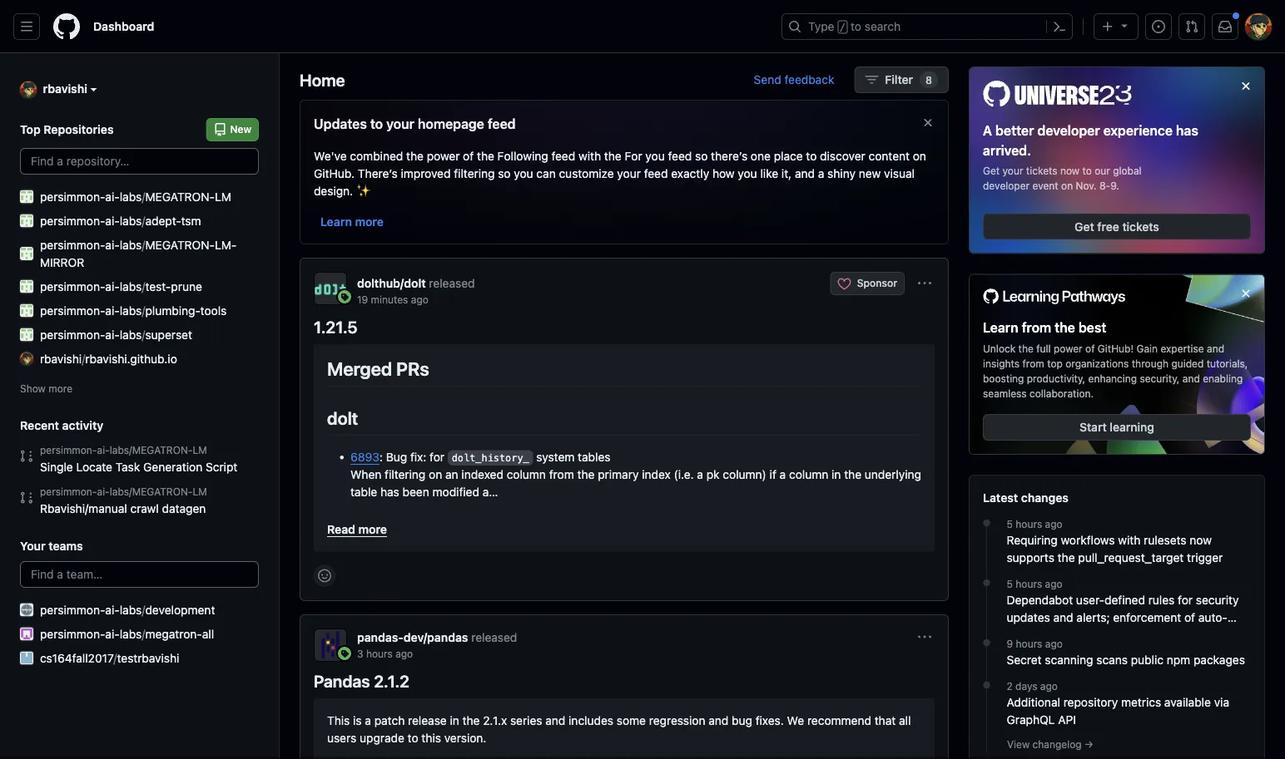 Task type: describe. For each thing, give the bounding box(es) containing it.
a
[[983, 122, 992, 138]]

ai- for superset
[[105, 328, 120, 341]]

start learning
[[1079, 421, 1154, 434]]

dot fill image for requiring workflows with rulesets now supports the pull_request_target trigger
[[980, 517, 993, 530]]

(i.e.
[[674, 468, 694, 482]]

the inside 5 hours ago requiring workflows with rulesets now supports the pull_request_target trigger
[[1058, 551, 1075, 565]]

through
[[1132, 358, 1169, 370]]

with inside we've combined the power of the following feed with the for you feed so there's one place to discover content on github. there's improved filtering so you can customize your feed exactly how you like it, and a shiny new visual design. ✨
[[578, 149, 601, 163]]

single locate task generation script link
[[40, 460, 237, 474]]

in inside dolt 6893 : bug fix: for dolt_history_ system tables when filtering on an indexed column from the primary index (i.e. a pk column) if a column in the underlying table has been modified a…
[[832, 468, 841, 482]]

crawl
[[130, 502, 159, 515]]

1 megatron- from the top
[[145, 190, 215, 203]]

more for read more
[[358, 523, 387, 537]]

modified
[[432, 485, 479, 499]]

exactly
[[671, 166, 709, 180]]

labs for megatron-all
[[120, 627, 142, 641]]

rbavishi/manual
[[40, 502, 127, 515]]

nov.
[[1076, 180, 1097, 192]]

feed tag image for pandas-dev/pandas
[[338, 647, 351, 661]]

/ for development
[[142, 603, 145, 617]]

power inside we've combined the power of the following feed with the for you feed so there's one place to discover content on github. there's improved filtering so you can customize your feed exactly how you like it, and a shiny new visual design. ✨
[[427, 149, 460, 163]]

requiring workflows with rulesets now supports the pull_request_target trigger link
[[1007, 532, 1251, 567]]

search
[[865, 20, 901, 33]]

1 horizontal spatial developer
[[1037, 122, 1100, 138]]

feed up following
[[488, 116, 516, 132]]

secret
[[1007, 653, 1042, 667]]

repo link element
[[830, 272, 918, 295]]

more for learn more
[[355, 215, 384, 228]]

user-
[[1076, 593, 1104, 607]]

an
[[445, 468, 458, 482]]

top
[[1047, 358, 1063, 370]]

bug
[[732, 714, 752, 728]]

/ for plumbing-tools
[[142, 304, 145, 317]]

to up 'combined'
[[370, 116, 383, 132]]

Top Repositories search field
[[20, 148, 259, 175]]

hours for secret
[[1016, 638, 1042, 650]]

1 horizontal spatial so
[[695, 149, 708, 163]]

/ for adept-tsm
[[142, 214, 145, 227]]

from inside dolt 6893 : bug fix: for dolt_history_ system tables when filtering on an indexed column from the primary index (i.e. a pk column) if a column in the underlying table has been modified a…
[[549, 468, 574, 482]]

new
[[230, 123, 251, 135]]

send feedback
[[754, 73, 834, 87]]

tables
[[578, 450, 610, 464]]

learn for from
[[983, 320, 1018, 336]]

has inside dolt 6893 : bug fix: for dolt_history_ system tables when filtering on an indexed column from the primary index (i.e. a pk column) if a column in the underlying table has been modified a…
[[380, 485, 399, 499]]

filtering inside we've combined the power of the following feed with the for you feed so there's one place to discover content on github. there's improved filtering so you can customize your feed exactly how you like it, and a shiny new visual design. ✨
[[454, 166, 495, 180]]

the left underlying
[[844, 468, 861, 482]]

persimmon-ai-labs / test-prune
[[40, 279, 202, 293]]

your inside a better developer experience has arrived. get your tickets now to our global developer event on nov. 8-9.
[[1003, 165, 1023, 177]]

ago for requiring
[[1045, 518, 1062, 530]]

dashboard link
[[87, 13, 161, 40]]

arrived.
[[983, 142, 1031, 158]]

dev/pandas
[[404, 631, 468, 644]]

labs for development
[[120, 603, 142, 617]]

1 vertical spatial so
[[498, 166, 511, 180]]

persimmon-ai-labs / development
[[40, 603, 215, 617]]

visual
[[884, 166, 915, 180]]

/ down persimmon-ai-labs / superset
[[82, 352, 85, 366]]

/ for superset
[[142, 328, 145, 341]]

power inside the learn from the best unlock the full power of github! gain expertise and insights from top organizations through guided tutorials, boosting productivity, enhancing security, and enabling seamless collaboration.
[[1054, 343, 1083, 355]]

tickets inside a better developer experience has arrived. get your tickets now to our global developer event on nov. 8-9.
[[1026, 165, 1057, 177]]

the down "tables"
[[577, 468, 595, 482]]

a right if
[[780, 468, 786, 482]]

task
[[116, 460, 140, 474]]

additional
[[1007, 696, 1060, 709]]

feed left exactly
[[644, 166, 668, 180]]

dolthub/dolt link
[[357, 277, 426, 290]]

users
[[327, 731, 356, 745]]

rulesets
[[1144, 533, 1186, 547]]

and left bug at bottom right
[[708, 714, 728, 728]]

persimmon-ai-labs / megatron-lm
[[40, 190, 231, 203]]

tutorials,
[[1206, 358, 1248, 370]]

packages
[[1193, 653, 1245, 667]]

trigger
[[1187, 551, 1223, 565]]

a inside this is a patch release in the 2.1.x series and includes some regression and bug fixes. we recommend that all users upgrade to this version.
[[365, 714, 371, 728]]

sponsor
[[857, 278, 897, 290]]

scans
[[1096, 653, 1128, 667]]

github.
[[314, 166, 355, 180]]

ai- for plumbing-
[[105, 304, 120, 317]]

a…
[[483, 485, 498, 499]]

ago down dolthub/dolt released
[[411, 294, 428, 305]]

all inside this is a patch release in the 2.1.x series and includes some regression and bug fixes. we recommend that all users upgrade to this version.
[[899, 714, 911, 728]]

cs164fall2017 / testrbavishi
[[40, 651, 179, 665]]

persimmon- for persimmon-ai-labs / megatron-lm
[[40, 190, 105, 203]]

type / to search
[[808, 20, 901, 33]]

feed up can
[[551, 149, 575, 163]]

on inside a better developer experience has arrived. get your tickets now to our global developer event on nov. 8-9.
[[1061, 180, 1073, 192]]

full
[[1036, 343, 1051, 355]]

hours down pandas-
[[366, 648, 393, 660]]

1 column from the left
[[507, 468, 546, 482]]

2
[[1007, 681, 1013, 692]]

ago for dependabot
[[1045, 578, 1062, 590]]

persimmon-ai-labs/megatron-lm link for datagen
[[40, 484, 259, 499]]

lm for single locate task generation script
[[193, 444, 207, 456]]

pandas-
[[357, 631, 404, 644]]

defined
[[1104, 593, 1145, 607]]

view changelog → link
[[1007, 739, 1093, 751]]

6893 link
[[350, 450, 379, 464]]

recent
[[20, 418, 59, 432]]

best
[[1078, 320, 1106, 336]]

send feedback link
[[754, 71, 834, 89]]

supports
[[1007, 551, 1054, 565]]

5 for requiring workflows with rulesets now supports the pull_request_target trigger
[[1007, 518, 1013, 530]]

ai- down persimmon-ai-labs / adept-tsm
[[105, 238, 120, 252]]

explore element
[[969, 67, 1265, 760]]

rbavishi for rbavishi
[[43, 82, 87, 95]]

top repositories
[[20, 123, 114, 136]]

development image
[[20, 604, 33, 617]]

add or remove reactions image
[[318, 569, 331, 583]]

fixes.
[[755, 714, 784, 728]]

we
[[787, 714, 804, 728]]

plumbing tools image
[[20, 304, 33, 317]]

9
[[1007, 638, 1013, 650]]

if
[[770, 468, 776, 482]]

has inside a better developer experience has arrived. get your tickets now to our global developer event on nov. 8-9.
[[1176, 122, 1198, 138]]

3 hours ago
[[357, 648, 413, 660]]

better
[[995, 122, 1034, 138]]

to inside this is a patch release in the 2.1.x series and includes some regression and bug fixes. we recommend that all users upgrade to this version.
[[408, 731, 418, 745]]

1 vertical spatial released
[[471, 631, 517, 644]]

datagen
[[162, 502, 206, 515]]

ai- for megatron-
[[105, 627, 120, 641]]

with inside 5 hours ago requiring workflows with rulesets now supports the pull_request_target trigger
[[1118, 533, 1140, 547]]

labs for megatron-lm
[[120, 190, 142, 203]]

read more link
[[327, 515, 921, 539]]

persimmon- for persimmon-ai-labs / development
[[40, 603, 105, 617]]

minutes
[[371, 294, 408, 305]]

/ down persimmon-ai-labs / megatron-all
[[114, 651, 117, 665]]

hours for dependabot
[[1016, 578, 1042, 590]]

to inside a better developer experience has arrived. get your tickets now to our global developer event on nov. 8-9.
[[1082, 165, 1092, 177]]

labs/megatron- for datagen
[[110, 486, 193, 498]]

and right series
[[545, 714, 565, 728]]

includes
[[569, 714, 613, 728]]

1 vertical spatial for
[[1178, 593, 1193, 607]]

the inside this is a patch release in the 2.1.x series and includes some regression and bug fixes. we recommend that all users upgrade to this version.
[[462, 714, 480, 728]]

x image
[[921, 116, 935, 129]]

customize
[[559, 166, 614, 180]]

via
[[1214, 696, 1229, 709]]

the left full
[[1018, 343, 1034, 355]]

testrbavishi image
[[20, 652, 33, 665]]

organizations inside the learn from the best unlock the full power of github! gain expertise and insights from top organizations through guided tutorials, boosting productivity, enhancing security, and enabling seamless collaboration.
[[1065, 358, 1129, 370]]

dependabot user-defined rules for security updates and alerts; enforcement of auto- triage rules and presets for organizations (public beta) link
[[1007, 592, 1251, 660]]

1 horizontal spatial for
[[1137, 628, 1152, 642]]

our
[[1095, 165, 1110, 177]]

filter image
[[865, 73, 878, 87]]

productivity,
[[1027, 373, 1085, 384]]

test prune image
[[20, 280, 33, 293]]

test-
[[145, 279, 171, 293]]

6893
[[350, 450, 379, 464]]

triage
[[1007, 628, 1038, 642]]

3
[[357, 648, 363, 660]]

close image
[[1239, 79, 1253, 93]]

this
[[421, 731, 441, 745]]

now inside 5 hours ago requiring workflows with rulesets now supports the pull_request_target trigger
[[1190, 533, 1212, 547]]

and down guided at top
[[1182, 373, 1200, 384]]

the left best
[[1055, 320, 1075, 336]]

dot fill image for additional repository metrics available via graphql api
[[980, 679, 993, 692]]

ai- for development
[[105, 603, 120, 617]]

1 vertical spatial tickets
[[1122, 220, 1159, 234]]

0 vertical spatial from
[[1022, 320, 1051, 336]]

0 vertical spatial released
[[429, 277, 475, 290]]

expertise
[[1161, 343, 1204, 355]]

adept tsm image
[[20, 214, 33, 227]]

(public
[[1007, 646, 1044, 660]]

series
[[510, 714, 542, 728]]

rbavishi/manual crawl datagen link
[[40, 502, 206, 515]]

2 column from the left
[[789, 468, 828, 482]]

and up tutorials,
[[1207, 343, 1224, 355]]

megatron lm image
[[20, 190, 33, 203]]

0 horizontal spatial all
[[202, 627, 214, 641]]

persimmon- for persimmon-ai-labs / plumbing-tools
[[40, 304, 105, 317]]

presets
[[1093, 628, 1134, 642]]

pandas 2.1.2
[[314, 672, 409, 691]]

feed item heading menu image
[[918, 631, 931, 644]]

superset image
[[20, 328, 33, 341]]

auto-
[[1198, 611, 1227, 625]]

/ for megatron-lm- mirror
[[142, 238, 145, 252]]

to left the search
[[851, 20, 861, 33]]



Task type: locate. For each thing, give the bounding box(es) containing it.
sponsor link
[[830, 272, 905, 295]]

persimmon- for persimmon-ai-labs / test-prune
[[40, 279, 105, 293]]

0 vertical spatial in
[[832, 468, 841, 482]]

recent activity
[[20, 418, 104, 432]]

4 persimmon- from the top
[[40, 279, 105, 293]]

experience
[[1103, 122, 1173, 138]]

megatron-
[[145, 627, 202, 641]]

hours for requiring
[[1016, 518, 1042, 530]]

can
[[536, 166, 556, 180]]

/ down adept-
[[142, 238, 145, 252]]

9 hours ago secret scanning scans public npm packages
[[1007, 638, 1245, 667]]

and down alerts;
[[1070, 628, 1090, 642]]

persimmon- inside the persimmon-ai-labs/megatron-lm rbavishi/manual crawl datagen
[[40, 486, 97, 498]]

rbavishi button
[[20, 80, 97, 98]]

dolt 6893 : bug fix: for dolt_history_ system tables when filtering on an indexed column from the primary index (i.e. a pk column) if a column in the underlying table has been modified a…
[[327, 408, 921, 499]]

get left free at the right of page
[[1075, 220, 1094, 234]]

more for show more
[[48, 383, 72, 394]]

now up nov.
[[1060, 165, 1079, 177]]

has
[[1176, 122, 1198, 138], [380, 485, 399, 499]]

now up trigger
[[1190, 533, 1212, 547]]

has right experience
[[1176, 122, 1198, 138]]

labs down persimmon-ai-labs / development
[[120, 627, 142, 641]]

feed tag image for dolthub/dolt
[[338, 290, 351, 304]]

0 vertical spatial tickets
[[1026, 165, 1057, 177]]

universe23 image
[[983, 81, 1132, 107]]

requiring
[[1007, 533, 1058, 547]]

developer down universe23 'image'
[[1037, 122, 1100, 138]]

changelog
[[1032, 739, 1082, 751]]

3 dot fill image from the top
[[980, 679, 993, 692]]

heart image
[[838, 277, 851, 291]]

pandas-dev/pandas link
[[357, 631, 468, 644]]

development
[[145, 603, 215, 617]]

0 vertical spatial rules
[[1148, 593, 1175, 607]]

0 vertical spatial filtering
[[454, 166, 495, 180]]

1 dot fill image from the top
[[980, 517, 993, 530]]

labs/megatron- up crawl
[[110, 486, 193, 498]]

persimmon- right development image
[[40, 603, 105, 617]]

more right show
[[48, 383, 72, 394]]

gain
[[1136, 343, 1158, 355]]

0 horizontal spatial developer
[[983, 180, 1030, 192]]

1.21.5
[[314, 318, 358, 337]]

labs/megatron- for task
[[110, 444, 193, 456]]

release
[[408, 714, 447, 728]]

to right place
[[806, 149, 817, 163]]

pandas-dev/pandas released
[[357, 631, 517, 644]]

security,
[[1140, 373, 1180, 384]]

0 vertical spatial lm
[[215, 190, 231, 203]]

your up 'combined'
[[386, 116, 414, 132]]

ago down pandas-dev/pandas link
[[395, 648, 413, 660]]

/
[[840, 22, 846, 33], [142, 190, 145, 203], [142, 214, 145, 227], [142, 238, 145, 252], [142, 279, 145, 293], [142, 304, 145, 317], [142, 328, 145, 341], [82, 352, 85, 366], [142, 603, 145, 617], [142, 627, 145, 641], [114, 651, 117, 665]]

git pull request image
[[1185, 20, 1198, 33]]

0 vertical spatial organizations
[[1065, 358, 1129, 370]]

hours up secret
[[1016, 638, 1042, 650]]

0 vertical spatial feed tag image
[[338, 290, 351, 304]]

dot fill image
[[980, 517, 993, 530], [980, 637, 993, 650], [980, 679, 993, 692]]

pandas 2.1.2 link
[[314, 672, 409, 691]]

1 persimmon-ai-labs/megatron-lm link from the top
[[40, 443, 259, 458]]

organizations up enhancing
[[1065, 358, 1129, 370]]

1 vertical spatial on
[[1061, 180, 1073, 192]]

github logo image
[[983, 288, 1127, 305]]

2 horizontal spatial you
[[738, 166, 757, 180]]

5 persimmon- from the top
[[40, 304, 105, 317]]

ai- up persimmon-ai-labs / megatron-all
[[105, 603, 120, 617]]

persimmon- for persimmon-ai-labs/megatron-lm single locate task generation script
[[40, 444, 97, 456]]

1 labs/megatron- from the top
[[110, 444, 193, 456]]

of inside 5 hours ago dependabot user-defined rules for security updates and alerts; enforcement of auto- triage rules and presets for organizations (public beta)
[[1184, 611, 1195, 625]]

5 hours ago requiring workflows with rulesets now supports the pull_request_target trigger
[[1007, 518, 1223, 565]]

1 vertical spatial labs/megatron-
[[110, 486, 193, 498]]

Find a team… text field
[[20, 562, 259, 588]]

0 vertical spatial power
[[427, 149, 460, 163]]

@rbavishi image
[[20, 81, 37, 98]]

ai- inside the persimmon-ai-labs/megatron-lm rbavishi/manual crawl datagen
[[97, 486, 110, 498]]

column)
[[723, 468, 766, 482]]

1 vertical spatial filtering
[[385, 468, 426, 482]]

there's
[[358, 166, 398, 180]]

learn for more
[[320, 215, 352, 228]]

persimmon- for persimmon-ai-labs / megatron-all
[[40, 627, 105, 641]]

security
[[1196, 593, 1239, 607]]

merged
[[327, 358, 392, 380]]

merged prs
[[327, 358, 429, 380]]

persimmon-ai-labs/megatron-lm link up crawl
[[40, 484, 259, 499]]

ai-
[[105, 190, 120, 203], [105, 214, 120, 227], [105, 238, 120, 252], [105, 279, 120, 293], [105, 304, 120, 317], [105, 328, 120, 341], [97, 444, 110, 456], [97, 486, 110, 498], [105, 603, 120, 617], [105, 627, 120, 641]]

has left been
[[380, 485, 399, 499]]

labs down persimmon-ai-labs / adept-tsm
[[120, 238, 142, 252]]

persimmon-ai-labs/megatron-lm single locate task generation script
[[40, 444, 237, 474]]

1 vertical spatial get
[[1075, 220, 1094, 234]]

lm-
[[215, 238, 237, 252]]

/ for megatron-all
[[142, 627, 145, 641]]

6 persimmon- from the top
[[40, 328, 105, 341]]

0 vertical spatial now
[[1060, 165, 1079, 177]]

for down enforcement
[[1137, 628, 1152, 642]]

2 vertical spatial for
[[1137, 628, 1152, 642]]

Find a repository… text field
[[20, 148, 259, 175]]

1 vertical spatial has
[[380, 485, 399, 499]]

on up visual
[[913, 149, 926, 163]]

ai- up rbavishi / rbavishi.github.io
[[105, 328, 120, 341]]

5 up requiring
[[1007, 518, 1013, 530]]

start learning link
[[983, 414, 1251, 441]]

19
[[357, 294, 368, 305]]

3 persimmon- from the top
[[40, 238, 105, 252]]

5 right dot fill icon
[[1007, 578, 1013, 590]]

1 horizontal spatial filtering
[[454, 166, 495, 180]]

lm up datagen
[[193, 486, 207, 498]]

from
[[1022, 320, 1051, 336], [1022, 358, 1044, 370], [549, 468, 574, 482]]

ai- for rbavishi/manual
[[97, 486, 110, 498]]

ago inside 5 hours ago dependabot user-defined rules for security updates and alerts; enforcement of auto- triage rules and presets for organizations (public beta)
[[1045, 578, 1062, 590]]

for right fix:
[[430, 450, 445, 464]]

design.
[[314, 184, 353, 198]]

rbavishi
[[43, 82, 87, 95], [40, 352, 82, 366]]

9.
[[1110, 180, 1119, 192]]

hours inside 5 hours ago requiring workflows with rulesets now supports the pull_request_target trigger
[[1016, 518, 1042, 530]]

filtering inside dolt 6893 : bug fix: for dolt_history_ system tables when filtering on an indexed column from the primary index (i.e. a pk column) if a column in the underlying table has been modified a…
[[385, 468, 426, 482]]

1 horizontal spatial column
[[789, 468, 828, 482]]

/ right type
[[840, 22, 846, 33]]

2 vertical spatial lm
[[193, 486, 207, 498]]

filtering right "improved"
[[454, 166, 495, 180]]

0 vertical spatial 5
[[1007, 518, 1013, 530]]

persimmon- up single
[[40, 444, 97, 456]]

your down arrived.
[[1003, 165, 1023, 177]]

2 vertical spatial of
[[1184, 611, 1195, 625]]

this
[[327, 714, 350, 728]]

dot fill image
[[980, 577, 993, 590]]

persimmon- up 'persimmon-ai-labs /'
[[40, 214, 105, 227]]

1 horizontal spatial learn
[[983, 320, 1018, 336]]

ai- for megatron-
[[105, 190, 120, 203]]

we've
[[314, 149, 347, 163]]

persimmon- for persimmon-ai-labs / adept-tsm
[[40, 214, 105, 227]]

with up customize
[[578, 149, 601, 163]]

0 horizontal spatial of
[[463, 149, 474, 163]]

2 labs/megatron- from the top
[[110, 486, 193, 498]]

persimmon-ai-labs/megatron-lm link
[[40, 443, 259, 458], [40, 484, 259, 499]]

column down system
[[507, 468, 546, 482]]

to up nov.
[[1082, 165, 1092, 177]]

show
[[20, 383, 46, 394]]

dot fill image down latest
[[980, 517, 993, 530]]

/ up testrbavishi
[[142, 627, 145, 641]]

2 feed tag image from the top
[[338, 647, 351, 661]]

persimmon- right megatron lm image
[[40, 190, 105, 203]]

locate
[[76, 460, 112, 474]]

on inside dolt 6893 : bug fix: for dolt_history_ system tables when filtering on an indexed column from the primary index (i.e. a pk column) if a column in the underlying table has been modified a…
[[429, 468, 442, 482]]

more inside read more 'link'
[[358, 523, 387, 537]]

ago up requiring
[[1045, 518, 1062, 530]]

Teams search field
[[20, 562, 259, 588]]

column
[[507, 468, 546, 482], [789, 468, 828, 482]]

0 vertical spatial with
[[578, 149, 601, 163]]

labs up persimmon-ai-labs / megatron-all
[[120, 603, 142, 617]]

/ up adept-
[[142, 190, 145, 203]]

5 for dependabot user-defined rules for security updates and alerts; enforcement of auto- triage rules and presets for organizations (public beta)
[[1007, 578, 1013, 590]]

0 vertical spatial has
[[1176, 122, 1198, 138]]

labs for megatron-lm- mirror
[[120, 238, 142, 252]]

from down full
[[1022, 358, 1044, 370]]

close image
[[1239, 287, 1253, 301]]

1 vertical spatial in
[[450, 714, 459, 728]]

labs up persimmon-ai-labs / adept-tsm
[[120, 190, 142, 203]]

lm for rbavishi/manual crawl datagen
[[193, 486, 207, 498]]

tickets up event
[[1026, 165, 1057, 177]]

0 vertical spatial learn
[[320, 215, 352, 228]]

ai- up 'locate'
[[97, 444, 110, 456]]

0 vertical spatial so
[[695, 149, 708, 163]]

2 megatron- from the top
[[145, 238, 215, 252]]

1 horizontal spatial all
[[899, 714, 911, 728]]

0 horizontal spatial in
[[450, 714, 459, 728]]

0 horizontal spatial organizations
[[1065, 358, 1129, 370]]

0 vertical spatial rbavishi
[[43, 82, 87, 95]]

in inside this is a patch release in the 2.1.x series and includes some regression and bug fixes. we recommend that all users upgrade to this version.
[[450, 714, 459, 728]]

0 vertical spatial of
[[463, 149, 474, 163]]

labs/megatron- inside the persimmon-ai-labs/megatron-lm rbavishi/manual crawl datagen
[[110, 486, 193, 498]]

1 vertical spatial with
[[1118, 533, 1140, 547]]

add or remove reactions element
[[314, 565, 335, 587]]

feed item heading menu image
[[918, 277, 931, 290]]

megatron all image
[[20, 628, 33, 641]]

discover
[[820, 149, 865, 163]]

patch
[[374, 714, 405, 728]]

organizations
[[1065, 358, 1129, 370], [1155, 628, 1227, 642]]

ai- for test-
[[105, 279, 120, 293]]

1 vertical spatial rbavishi
[[40, 352, 82, 366]]

0 vertical spatial labs/megatron-
[[110, 444, 193, 456]]

0 vertical spatial for
[[430, 450, 445, 464]]

dot fill image left 2
[[980, 679, 993, 692]]

your inside we've combined the power of the following feed with the for you feed so there's one place to discover content on github. there's improved filtering so you can customize your feed exactly how you like it, and a shiny new visual design. ✨
[[617, 166, 641, 180]]

rbavishi.github.io image
[[20, 352, 33, 366]]

persimmon-ai-labs / adept-tsm
[[40, 214, 201, 227]]

feed tag image
[[338, 290, 351, 304], [338, 647, 351, 661]]

0 horizontal spatial so
[[498, 166, 511, 180]]

hours inside 5 hours ago dependabot user-defined rules for security updates and alerts; enforcement of auto- triage rules and presets for organizations (public beta)
[[1016, 578, 1042, 590]]

draft pull request image
[[20, 491, 33, 505]]

ago up 'dependabot'
[[1045, 578, 1062, 590]]

on inside we've combined the power of the following feed with the for you feed so there's one place to discover content on github. there's improved filtering so you can customize your feed exactly how you like it, and a shiny new visual design. ✨
[[913, 149, 926, 163]]

4 labs from the top
[[120, 279, 142, 293]]

0 horizontal spatial power
[[427, 149, 460, 163]]

1 horizontal spatial on
[[913, 149, 926, 163]]

1 feed tag image from the top
[[338, 290, 351, 304]]

ai- for adept-
[[105, 214, 120, 227]]

of left auto-
[[1184, 611, 1195, 625]]

1 persimmon- from the top
[[40, 190, 105, 203]]

ai- up cs164fall2017 / testrbavishi
[[105, 627, 120, 641]]

2 vertical spatial more
[[358, 523, 387, 537]]

2 horizontal spatial on
[[1061, 180, 1073, 192]]

ago for additional
[[1040, 681, 1058, 692]]

/ down persimmon-ai-labs / megatron-lm
[[142, 214, 145, 227]]

10 persimmon- from the top
[[40, 627, 105, 641]]

hours inside 9 hours ago secret scanning scans public npm packages
[[1016, 638, 1042, 650]]

5 hours ago dependabot user-defined rules for security updates and alerts; enforcement of auto- triage rules and presets for organizations (public beta)
[[1007, 578, 1239, 660]]

ai- up rbavishi/manual crawl datagen link
[[97, 486, 110, 498]]

labs for plumbing-tools
[[120, 304, 142, 317]]

combined
[[350, 149, 403, 163]]

0 horizontal spatial has
[[380, 485, 399, 499]]

shiny
[[827, 166, 856, 180]]

the left following
[[477, 149, 494, 163]]

the left the for
[[604, 149, 621, 163]]

power up top
[[1054, 343, 1083, 355]]

1 horizontal spatial in
[[832, 468, 841, 482]]

updates
[[314, 116, 367, 132]]

labs down persimmon-ai-labs / megatron-lm
[[120, 214, 142, 227]]

5 inside 5 hours ago requiring workflows with rulesets now supports the pull_request_target trigger
[[1007, 518, 1013, 530]]

labs for adept-tsm
[[120, 214, 142, 227]]

/ for megatron-lm
[[142, 190, 145, 203]]

new link
[[206, 118, 259, 141]]

1 vertical spatial now
[[1190, 533, 1212, 547]]

1 vertical spatial 5
[[1007, 578, 1013, 590]]

beta)
[[1047, 646, 1075, 660]]

github!
[[1098, 343, 1134, 355]]

labs for superset
[[120, 328, 142, 341]]

2.1.2
[[374, 672, 409, 691]]

there's
[[711, 149, 748, 163]]

we've combined the power of the following feed with the for you feed so there's one place to discover content on github. there's improved filtering so you can customize your feed exactly how you like it, and a shiny new visual design. ✨
[[314, 149, 926, 198]]

notifications image
[[1218, 20, 1232, 33]]

7 labs from the top
[[120, 603, 142, 617]]

and down 'dependabot'
[[1053, 611, 1073, 625]]

lm inside the persimmon-ai-labs/megatron-lm rbavishi/manual crawl datagen
[[193, 486, 207, 498]]

card preview element
[[314, 345, 935, 552]]

persimmon- for persimmon-ai-labs/megatron-lm rbavishi/manual crawl datagen
[[40, 486, 97, 498]]

0 horizontal spatial get
[[983, 165, 1000, 177]]

more
[[355, 215, 384, 228], [48, 383, 72, 394], [358, 523, 387, 537]]

persimmon- for persimmon-ai-labs / superset
[[40, 328, 105, 341]]

hours up requiring
[[1016, 518, 1042, 530]]

0 vertical spatial developer
[[1037, 122, 1100, 138]]

0 horizontal spatial now
[[1060, 165, 1079, 177]]

9 persimmon- from the top
[[40, 603, 105, 617]]

1 vertical spatial megatron-
[[145, 238, 215, 252]]

ago up "additional"
[[1040, 681, 1058, 692]]

ago inside 9 hours ago secret scanning scans public npm packages
[[1045, 638, 1063, 650]]

rules up 'beta)'
[[1041, 628, 1067, 642]]

0 vertical spatial get
[[983, 165, 1000, 177]]

persimmon- inside persimmon-ai-labs/megatron-lm single locate task generation script
[[40, 444, 97, 456]]

1 vertical spatial dot fill image
[[980, 637, 993, 650]]

0 horizontal spatial tickets
[[1026, 165, 1057, 177]]

2 horizontal spatial your
[[1003, 165, 1023, 177]]

8 labs from the top
[[120, 627, 142, 641]]

2 labs from the top
[[120, 214, 142, 227]]

all down development
[[202, 627, 214, 641]]

released right dolthub/dolt "link" at the left top
[[429, 277, 475, 290]]

your down the for
[[617, 166, 641, 180]]

0 vertical spatial dot fill image
[[980, 517, 993, 530]]

0 horizontal spatial on
[[429, 468, 442, 482]]

one
[[751, 149, 771, 163]]

0 horizontal spatial rules
[[1041, 628, 1067, 642]]

ai- for single
[[97, 444, 110, 456]]

labs for test-prune
[[120, 279, 142, 293]]

/ for test-prune
[[142, 279, 145, 293]]

you right the for
[[645, 149, 665, 163]]

get down arrived.
[[983, 165, 1000, 177]]

/ inside type / to search
[[840, 22, 846, 33]]

released
[[429, 277, 475, 290], [471, 631, 517, 644]]

of inside we've combined the power of the following feed with the for you feed so there's one place to discover content on github. there's improved filtering so you can customize your feed exactly how you like it, and a shiny new visual design. ✨
[[463, 149, 474, 163]]

rbavishi inside popup button
[[43, 82, 87, 95]]

ago inside 5 hours ago requiring workflows with rulesets now supports the pull_request_target trigger
[[1045, 518, 1062, 530]]

learn down design.
[[320, 215, 352, 228]]

the up version.
[[462, 714, 480, 728]]

labs/megatron- inside persimmon-ai-labs/megatron-lm single locate task generation script
[[110, 444, 193, 456]]

1 horizontal spatial has
[[1176, 122, 1198, 138]]

5 labs from the top
[[120, 304, 142, 317]]

with up the pull_request_target
[[1118, 533, 1140, 547]]

1 labs from the top
[[120, 190, 142, 203]]

2 vertical spatial from
[[549, 468, 574, 482]]

read more
[[327, 523, 387, 537]]

show more button
[[20, 381, 259, 396]]

homepage image
[[53, 13, 80, 40]]

on left an on the bottom
[[429, 468, 442, 482]]

now
[[1060, 165, 1079, 177], [1190, 533, 1212, 547]]

bug
[[386, 450, 407, 464]]

feed up exactly
[[668, 149, 692, 163]]

of down homepage
[[463, 149, 474, 163]]

learn inside the learn from the best unlock the full power of github! gain expertise and insights from top organizations through guided tutorials, boosting productivity, enhancing security, and enabling seamless collaboration.
[[983, 320, 1018, 336]]

triangle down image
[[1118, 19, 1131, 32]]

you down following
[[514, 166, 533, 180]]

system
[[536, 450, 575, 464]]

/ down persimmon-ai-labs / plumbing-tools
[[142, 328, 145, 341]]

5 inside 5 hours ago dependabot user-defined rules for security updates and alerts; enforcement of auto- triage rules and presets for organizations (public beta)
[[1007, 578, 1013, 590]]

megatron lm mirror image
[[20, 247, 33, 260]]

command palette image
[[1053, 20, 1066, 33]]

to left this
[[408, 731, 418, 745]]

→
[[1084, 739, 1093, 751]]

7 persimmon- from the top
[[40, 444, 97, 456]]

1 vertical spatial of
[[1085, 343, 1095, 355]]

more right the read at the left
[[358, 523, 387, 537]]

graphql
[[1007, 713, 1055, 727]]

0 horizontal spatial filtering
[[385, 468, 426, 482]]

1 horizontal spatial now
[[1190, 533, 1212, 547]]

1 vertical spatial persimmon-ai-labs/megatron-lm link
[[40, 484, 259, 499]]

6 labs from the top
[[120, 328, 142, 341]]

0 vertical spatial on
[[913, 149, 926, 163]]

1 vertical spatial rules
[[1041, 628, 1067, 642]]

@pandas-dev profile image
[[314, 629, 347, 662]]

filter
[[885, 73, 913, 87]]

prs
[[396, 358, 429, 380]]

0 vertical spatial all
[[202, 627, 214, 641]]

labs up rbavishi.github.io
[[120, 328, 142, 341]]

the down workflows in the right of the page
[[1058, 551, 1075, 565]]

api
[[1058, 713, 1076, 727]]

1 horizontal spatial you
[[645, 149, 665, 163]]

@dolthub profile image
[[314, 272, 347, 305]]

2 vertical spatial on
[[429, 468, 442, 482]]

this is a patch release in the 2.1.x series and includes some regression and bug fixes. we recommend that all users upgrade to this version.
[[327, 714, 911, 745]]

rules up enforcement
[[1148, 593, 1175, 607]]

to inside we've combined the power of the following feed with the for you feed so there's one place to discover content on github. there's improved filtering so you can customize your feed exactly how you like it, and a shiny new visual design. ✨
[[806, 149, 817, 163]]

latest changes
[[983, 491, 1069, 505]]

2 persimmon- from the top
[[40, 214, 105, 227]]

free
[[1097, 220, 1119, 234]]

organizations up npm
[[1155, 628, 1227, 642]]

1 5 from the top
[[1007, 518, 1013, 530]]

1 horizontal spatial get
[[1075, 220, 1094, 234]]

home
[[300, 70, 345, 89]]

0 horizontal spatial for
[[430, 450, 445, 464]]

a left shiny
[[818, 166, 824, 180]]

all right that
[[899, 714, 911, 728]]

a left pk
[[697, 468, 703, 482]]

column right if
[[789, 468, 828, 482]]

persimmon- for persimmon-ai-labs /
[[40, 238, 105, 252]]

/ down test- on the top
[[142, 304, 145, 317]]

1 vertical spatial lm
[[193, 444, 207, 456]]

global
[[1113, 165, 1142, 177]]

lm up script
[[193, 444, 207, 456]]

pandas
[[314, 672, 370, 691]]

2 days ago additional repository metrics available via graphql api
[[1007, 681, 1229, 727]]

ai- inside persimmon-ai-labs/megatron-lm single locate task generation script
[[97, 444, 110, 456]]

of inside the learn from the best unlock the full power of github! gain expertise and insights from top organizations through guided tutorials, boosting productivity, enhancing security, and enabling seamless collaboration.
[[1085, 343, 1095, 355]]

persimmon- up mirror
[[40, 238, 105, 252]]

0 vertical spatial megatron-
[[145, 190, 215, 203]]

on left nov.
[[1061, 180, 1073, 192]]

2 persimmon-ai-labs/megatron-lm link from the top
[[40, 484, 259, 499]]

8 persimmon- from the top
[[40, 486, 97, 498]]

megatron- inside megatron-lm- mirror
[[145, 238, 215, 252]]

1 vertical spatial power
[[1054, 343, 1083, 355]]

2 horizontal spatial of
[[1184, 611, 1195, 625]]

now inside a better developer experience has arrived. get your tickets now to our global developer event on nov. 8-9.
[[1060, 165, 1079, 177]]

a inside we've combined the power of the following feed with the for you feed so there's one place to discover content on github. there's improved filtering so you can customize your feed exactly how you like it, and a shiny new visual design. ✨
[[818, 166, 824, 180]]

view
[[1007, 739, 1030, 751]]

get inside a better developer experience has arrived. get your tickets now to our global developer event on nov. 8-9.
[[983, 165, 1000, 177]]

for inside dolt 6893 : bug fix: for dolt_history_ system tables when filtering on an indexed column from the primary index (i.e. a pk column) if a column in the underlying table has been modified a…
[[430, 450, 445, 464]]

rbavishi for rbavishi / rbavishi.github.io
[[40, 352, 82, 366]]

0 horizontal spatial your
[[386, 116, 414, 132]]

1 horizontal spatial rules
[[1148, 593, 1175, 607]]

0 vertical spatial persimmon-ai-labs/megatron-lm link
[[40, 443, 259, 458]]

superset
[[145, 328, 192, 341]]

2.1.x
[[483, 714, 507, 728]]

tickets right free at the right of page
[[1122, 220, 1159, 234]]

1 vertical spatial from
[[1022, 358, 1044, 370]]

the up "improved"
[[406, 149, 424, 163]]

persimmon- down mirror
[[40, 279, 105, 293]]

is
[[353, 714, 362, 728]]

1 vertical spatial feed tag image
[[338, 647, 351, 661]]

of down best
[[1085, 343, 1095, 355]]

1.21.5 link
[[314, 318, 358, 337]]

rbavishi / rbavishi.github.io
[[40, 352, 177, 366]]

more inside show more button
[[48, 383, 72, 394]]

dolt
[[327, 408, 358, 429]]

1 vertical spatial developer
[[983, 180, 1030, 192]]

2 5 from the top
[[1007, 578, 1013, 590]]

2 dot fill image from the top
[[980, 637, 993, 650]]

lm inside persimmon-ai-labs/megatron-lm single locate task generation script
[[193, 444, 207, 456]]

from up full
[[1022, 320, 1051, 336]]

0 horizontal spatial you
[[514, 166, 533, 180]]

1 vertical spatial more
[[48, 383, 72, 394]]

0 vertical spatial more
[[355, 215, 384, 228]]

plus image
[[1101, 20, 1114, 33]]

dot fill image for secret scanning scans public npm packages
[[980, 637, 993, 650]]

ago for secret
[[1045, 638, 1063, 650]]

draft pull request image
[[20, 450, 33, 463]]

persimmon-ai-labs/megatron-lm link for task
[[40, 443, 259, 458]]

a right is
[[365, 714, 371, 728]]

learn more
[[320, 215, 384, 228]]

organizations inside 5 hours ago dependabot user-defined rules for security updates and alerts; enforcement of auto- triage rules and presets for organizations (public beta)
[[1155, 628, 1227, 642]]

issue opened image
[[1152, 20, 1165, 33]]

been
[[402, 485, 429, 499]]

1 vertical spatial learn
[[983, 320, 1018, 336]]

1 vertical spatial all
[[899, 714, 911, 728]]

and inside we've combined the power of the following feed with the for you feed so there's one place to discover content on github. there's improved filtering so you can customize your feed exactly how you like it, and a shiny new visual design. ✨
[[795, 166, 815, 180]]

1 horizontal spatial power
[[1054, 343, 1083, 355]]

1 horizontal spatial tickets
[[1122, 220, 1159, 234]]

2 horizontal spatial for
[[1178, 593, 1193, 607]]

1 horizontal spatial with
[[1118, 533, 1140, 547]]

ai- up persimmon-ai-labs / superset
[[105, 304, 120, 317]]

3 labs from the top
[[120, 238, 142, 252]]

ago inside the 2 days ago additional repository metrics available via graphql api
[[1040, 681, 1058, 692]]

0 horizontal spatial with
[[578, 149, 601, 163]]

for left security at the bottom right of the page
[[1178, 593, 1193, 607]]



Task type: vqa. For each thing, say whether or not it's contained in the screenshot.
ago associated with Secret
yes



